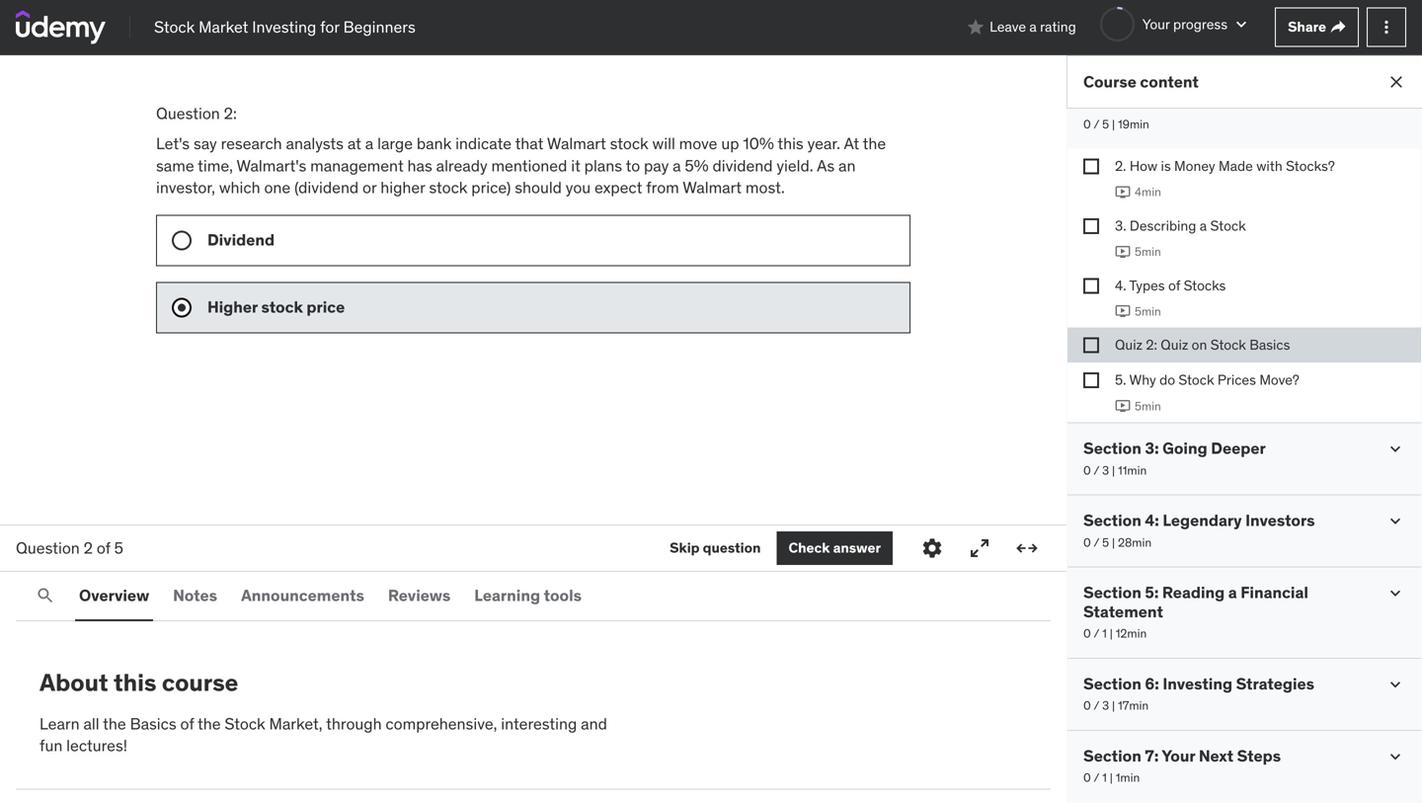 Task type: describe. For each thing, give the bounding box(es) containing it.
leave a rating
[[990, 18, 1077, 36]]

section for section 5: reading a financial statement
[[1084, 583, 1142, 603]]

10%
[[743, 133, 774, 154]]

research
[[221, 133, 282, 154]]

xsmall image for 2. how is money made with stocks?
[[1084, 159, 1100, 174]]

overview
[[79, 585, 149, 606]]

time, walmart's
[[198, 155, 307, 176]]

small image inside 'leave a rating' button
[[966, 17, 986, 37]]

/ inside section 7: your next steps 0 / 1 | 1min
[[1094, 770, 1100, 785]]

learn
[[40, 714, 80, 734]]

19min
[[1118, 117, 1150, 132]]

17min
[[1118, 698, 1149, 713]]

from
[[646, 178, 679, 198]]

up
[[722, 133, 739, 154]]

all
[[83, 714, 99, 734]]

5. why do stock prices move?
[[1115, 371, 1300, 389]]

check
[[789, 539, 830, 557]]

investing for strategies
[[1163, 674, 1233, 694]]

stock down 2. how is money made with stocks?
[[1211, 217, 1246, 234]]

at
[[348, 133, 362, 154]]

section 6: investing strategies button
[[1084, 674, 1315, 694]]

skip question button
[[670, 532, 761, 565]]

leave
[[990, 18, 1027, 36]]

stock right the on
[[1211, 336, 1247, 354]]

most.
[[746, 178, 785, 198]]

xsmall image for 4. types of stocks
[[1084, 278, 1100, 294]]

on
[[1192, 336, 1208, 354]]

it
[[571, 155, 581, 176]]

(dividend
[[294, 178, 359, 198]]

expect
[[595, 178, 643, 198]]

move
[[679, 133, 718, 154]]

let's say research analysts at a large bank indicate that walmart stock will move up 10% this year. at the same time, walmart's management has already mentioned it plans to pay a 5% dividend yield. as an investor, which one (dividend or higher stock price) should you expect from walmart most. group
[[156, 215, 911, 334]]

small image for steps
[[1386, 747, 1406, 766]]

the inside question 2: let's say research analysts at a large bank indicate that walmart stock will move up 10% this year. at the same time, walmart's management has already mentioned it plans to pay a 5% dividend yield. as an investor, which one (dividend or higher stock price) should you expect from walmart most.
[[863, 133, 886, 154]]

learning tools
[[474, 585, 582, 606]]

play why do stock prices move? image
[[1115, 398, 1131, 414]]

1 horizontal spatial stock
[[429, 178, 468, 198]]

0 for section 2: stock basics
[[1084, 117, 1091, 132]]

will
[[653, 133, 676, 154]]

large
[[377, 133, 413, 154]]

2: for question
[[224, 103, 237, 123]]

stocks?
[[1286, 157, 1335, 175]]

bank
[[417, 133, 452, 154]]

skip question
[[670, 539, 761, 557]]

section 7: your next steps button
[[1084, 746, 1281, 766]]

stock inside group
[[261, 297, 303, 317]]

5min for types
[[1135, 304, 1162, 319]]

is
[[1161, 157, 1171, 175]]

small image for section 6: investing strategies
[[1386, 675, 1406, 694]]

through
[[326, 714, 382, 734]]

a inside button
[[1030, 18, 1037, 36]]

dividend
[[207, 230, 275, 250]]

1 vertical spatial walmart
[[683, 178, 742, 198]]

| inside section 7: your next steps 0 / 1 | 1min
[[1110, 770, 1113, 785]]

settings image
[[921, 536, 944, 560]]

4.
[[1115, 276, 1127, 294]]

small image for financial
[[1386, 583, 1406, 603]]

5min for describing
[[1135, 244, 1162, 259]]

1 inside section 5: reading a financial statement 0 / 1 | 12min
[[1103, 626, 1107, 641]]

1 inside section 7: your next steps 0 / 1 | 1min
[[1103, 770, 1107, 785]]

reading
[[1163, 583, 1225, 603]]

section 2: stock basics button
[[1084, 92, 1260, 113]]

dividend
[[713, 155, 773, 176]]

3:
[[1145, 438, 1159, 459]]

going
[[1163, 438, 1208, 459]]

yield.
[[777, 155, 814, 176]]

statement
[[1084, 601, 1164, 622]]

overview button
[[75, 572, 153, 619]]

section 5: reading a financial statement button
[[1084, 583, 1370, 622]]

about
[[40, 668, 108, 697]]

tools
[[544, 585, 582, 606]]

1min
[[1116, 770, 1140, 785]]

0 for section 3: going deeper
[[1084, 463, 1091, 478]]

reviews button
[[384, 572, 455, 619]]

steps
[[1238, 746, 1281, 766]]

has
[[408, 155, 433, 176]]

quiz 2: quiz on stock basics
[[1115, 336, 1291, 354]]

your progress
[[1143, 15, 1228, 33]]

prices
[[1218, 371, 1257, 389]]

say
[[194, 133, 217, 154]]

small image inside your progress dropdown button
[[1232, 14, 1252, 34]]

a left 5%
[[673, 155, 681, 176]]

money
[[1175, 157, 1216, 175]]

how
[[1130, 157, 1158, 175]]

close course content sidebar image
[[1387, 72, 1407, 92]]

stock left the market
[[154, 17, 195, 37]]

section 4: legendary investors 0 / 5 | 28min
[[1084, 510, 1316, 550]]

learn all the basics of the stock market, through comprehensive, interesting and fun lectures!
[[40, 714, 607, 756]]

xsmall image inside share button
[[1331, 19, 1347, 35]]

| for section 6: investing strategies
[[1112, 698, 1116, 713]]

describing
[[1130, 217, 1197, 234]]

0 horizontal spatial walmart
[[547, 133, 606, 154]]

answer
[[833, 539, 881, 557]]

section 6: investing strategies 0 / 3 | 17min
[[1084, 674, 1315, 713]]

xsmall image for 5. why do stock prices move?
[[1084, 373, 1100, 388]]

which
[[219, 178, 260, 198]]

section for section 3: going deeper
[[1084, 438, 1142, 459]]

question
[[703, 539, 761, 557]]

question for question 2: let's say research analysts at a large bank indicate that walmart stock will move up 10% this year. at the same time, walmart's management has already mentioned it plans to pay a 5% dividend yield. as an investor, which one (dividend or higher stock price) should you expect from walmart most.
[[156, 103, 220, 123]]

1 vertical spatial this
[[114, 668, 157, 697]]

notes button
[[169, 572, 221, 619]]

0 inside section 7: your next steps 0 / 1 | 1min
[[1084, 770, 1091, 785]]

1 quiz from the left
[[1115, 336, 1143, 354]]

fullscreen image
[[968, 536, 992, 560]]

this inside question 2: let's say research analysts at a large bank indicate that walmart stock will move up 10% this year. at the same time, walmart's management has already mentioned it plans to pay a 5% dividend yield. as an investor, which one (dividend or higher stock price) should you expect from walmart most.
[[778, 133, 804, 154]]

let's
[[156, 133, 190, 154]]

reviews
[[388, 585, 451, 606]]

play describing a stock image
[[1115, 244, 1131, 260]]

expanded view image
[[1016, 536, 1039, 560]]

0 horizontal spatial the
[[103, 714, 126, 734]]

sidebar element
[[1067, 0, 1423, 803]]

about this course
[[40, 668, 238, 697]]

| for section 2: stock basics
[[1112, 117, 1115, 132]]

4min
[[1135, 184, 1162, 200]]

| inside section 5: reading a financial statement 0 / 1 | 12min
[[1110, 626, 1113, 641]]

market,
[[269, 714, 323, 734]]

2.
[[1115, 157, 1127, 175]]

higher
[[207, 297, 258, 317]]

5 right 2
[[114, 538, 123, 558]]

price)
[[472, 178, 511, 198]]

section for section 2: stock basics
[[1084, 92, 1142, 113]]

0 for section 4: legendary investors
[[1084, 535, 1091, 550]]

rating
[[1040, 18, 1077, 36]]

a right describing
[[1200, 217, 1207, 234]]

3 for section 3: going deeper
[[1103, 463, 1110, 478]]

stock inside section 2: stock basics 0 / 5 | 19min
[[1163, 92, 1207, 113]]

announcements
[[241, 585, 364, 606]]

types
[[1130, 276, 1165, 294]]

financial
[[1241, 583, 1309, 603]]



Task type: locate. For each thing, give the bounding box(es) containing it.
0 down statement
[[1084, 626, 1091, 641]]

/ left 11min
[[1094, 463, 1100, 478]]

investing inside stock market investing for beginners link
[[252, 17, 316, 37]]

1 vertical spatial small image
[[1386, 583, 1406, 603]]

xsmall image left 4.
[[1084, 278, 1100, 294]]

udemy image
[[16, 10, 106, 44]]

stock right do in the top right of the page
[[1179, 371, 1215, 389]]

1 xsmall image from the top
[[1084, 159, 1100, 174]]

basics inside "learn all the basics of the stock market, through comprehensive, interesting and fun lectures!"
[[130, 714, 177, 734]]

2 quiz from the left
[[1161, 336, 1189, 354]]

investing left for
[[252, 17, 316, 37]]

basics for section 2: stock basics 0 / 5 | 19min
[[1210, 92, 1260, 113]]

1 vertical spatial your
[[1162, 746, 1196, 766]]

6 0 from the top
[[1084, 770, 1091, 785]]

/ for section 6: investing strategies
[[1094, 698, 1100, 713]]

/ inside section 6: investing strategies 0 / 3 | 17min
[[1094, 698, 1100, 713]]

0 vertical spatial of
[[1169, 276, 1181, 294]]

4 / from the top
[[1094, 626, 1100, 641]]

2 xsmall image from the top
[[1084, 338, 1100, 353]]

/ inside section 3: going deeper 0 / 3 | 11min
[[1094, 463, 1100, 478]]

/ left 28min
[[1094, 535, 1100, 550]]

section 7: your next steps 0 / 1 | 1min
[[1084, 746, 1281, 785]]

2. how is money made with stocks?
[[1115, 157, 1335, 175]]

1 / from the top
[[1094, 117, 1100, 132]]

higher
[[381, 178, 425, 198]]

section inside section 4: legendary investors 0 / 5 | 28min
[[1084, 510, 1142, 531]]

/ for section 3: going deeper
[[1094, 463, 1100, 478]]

question 2: let's say research analysts at a large bank indicate that walmart stock will move up 10% this year. at the same time, walmart's management has already mentioned it plans to pay a 5% dividend yield. as an investor, which one (dividend or higher stock price) should you expect from walmart most.
[[156, 103, 886, 198]]

11min
[[1118, 463, 1147, 478]]

0 inside section 3: going deeper 0 / 3 | 11min
[[1084, 463, 1091, 478]]

one
[[264, 178, 291, 198]]

3 left 11min
[[1103, 463, 1110, 478]]

play how is money made with stocks? image
[[1115, 184, 1131, 200]]

2 horizontal spatial stock
[[610, 133, 649, 154]]

3 xsmall image from the top
[[1084, 373, 1100, 388]]

3 inside section 6: investing strategies 0 / 3 | 17min
[[1103, 698, 1110, 713]]

/ down statement
[[1094, 626, 1100, 641]]

basics up made
[[1210, 92, 1260, 113]]

2 vertical spatial basics
[[130, 714, 177, 734]]

| inside section 2: stock basics 0 / 5 | 19min
[[1112, 117, 1115, 132]]

2 3 from the top
[[1103, 698, 1110, 713]]

1 5min from the top
[[1135, 244, 1162, 259]]

section up 17min
[[1084, 674, 1142, 694]]

2 / from the top
[[1094, 463, 1100, 478]]

1 3 from the top
[[1103, 463, 1110, 478]]

/ inside section 2: stock basics 0 / 5 | 19min
[[1094, 117, 1100, 132]]

/ inside section 5: reading a financial statement 0 / 1 | 12min
[[1094, 626, 1100, 641]]

2: down course content
[[1145, 92, 1159, 113]]

2 vertical spatial of
[[180, 714, 194, 734]]

investors
[[1246, 510, 1316, 531]]

search image
[[36, 586, 55, 606]]

0 vertical spatial 3
[[1103, 463, 1110, 478]]

1 horizontal spatial question
[[156, 103, 220, 123]]

course
[[162, 668, 238, 697]]

2: for quiz
[[1146, 336, 1158, 354]]

this right 'about' at bottom
[[114, 668, 157, 697]]

you
[[566, 178, 591, 198]]

a right at
[[365, 133, 374, 154]]

section up 28min
[[1084, 510, 1142, 531]]

5 inside section 2: stock basics 0 / 5 | 19min
[[1103, 117, 1110, 132]]

1 left 12min
[[1103, 626, 1107, 641]]

the
[[863, 133, 886, 154], [103, 714, 126, 734], [198, 714, 221, 734]]

interesting
[[501, 714, 577, 734]]

your progress button
[[1100, 7, 1252, 42]]

with
[[1257, 157, 1283, 175]]

announcements button
[[237, 572, 368, 619]]

xsmall image
[[1084, 159, 1100, 174], [1084, 338, 1100, 353], [1084, 373, 1100, 388]]

0
[[1084, 117, 1091, 132], [1084, 463, 1091, 478], [1084, 535, 1091, 550], [1084, 626, 1091, 641], [1084, 698, 1091, 713], [1084, 770, 1091, 785]]

an
[[839, 155, 856, 176]]

0 vertical spatial 1
[[1103, 626, 1107, 641]]

2
[[84, 538, 93, 558]]

4 section from the top
[[1084, 583, 1142, 603]]

at
[[844, 133, 860, 154]]

0 left 19min at the right
[[1084, 117, 1091, 132]]

0 horizontal spatial this
[[114, 668, 157, 697]]

1 horizontal spatial investing
[[1163, 674, 1233, 694]]

2 vertical spatial xsmall image
[[1084, 278, 1100, 294]]

basics for learn all the basics of the stock market, through comprehensive, interesting and fun lectures!
[[130, 714, 177, 734]]

0 vertical spatial walmart
[[547, 133, 606, 154]]

1
[[1103, 626, 1107, 641], [1103, 770, 1107, 785]]

0 vertical spatial question
[[156, 103, 220, 123]]

0 horizontal spatial question
[[16, 538, 80, 558]]

analysts
[[286, 133, 344, 154]]

investing inside section 6: investing strategies 0 / 3 | 17min
[[1163, 674, 1233, 694]]

a inside section 5: reading a financial statement 0 / 1 | 12min
[[1229, 583, 1238, 603]]

2 vertical spatial 5min
[[1135, 398, 1162, 414]]

to
[[626, 155, 640, 176]]

3
[[1103, 463, 1110, 478], [1103, 698, 1110, 713]]

1 vertical spatial question
[[16, 538, 80, 558]]

0 horizontal spatial stock
[[261, 297, 303, 317]]

/ left 1min
[[1094, 770, 1100, 785]]

management
[[310, 155, 404, 176]]

1 vertical spatial basics
[[1250, 336, 1291, 354]]

higher stock price
[[207, 297, 345, 317]]

2: inside section 2: stock basics 0 / 5 | 19min
[[1145, 92, 1159, 113]]

6 section from the top
[[1084, 746, 1142, 766]]

made
[[1219, 157, 1254, 175]]

section 3: going deeper 0 / 3 | 11min
[[1084, 438, 1266, 478]]

/ left 17min
[[1094, 698, 1100, 713]]

1 vertical spatial 3
[[1103, 698, 1110, 713]]

0 vertical spatial small image
[[1232, 14, 1252, 34]]

/ for section 2: stock basics
[[1094, 117, 1100, 132]]

stock left price
[[261, 297, 303, 317]]

0 for section 6: investing strategies
[[1084, 698, 1091, 713]]

0 vertical spatial investing
[[252, 17, 316, 37]]

question 2 of 5
[[16, 538, 123, 558]]

0 horizontal spatial quiz
[[1115, 336, 1143, 354]]

2 section from the top
[[1084, 438, 1142, 459]]

fun
[[40, 736, 63, 756]]

your inside dropdown button
[[1143, 15, 1170, 33]]

section inside section 7: your next steps 0 / 1 | 1min
[[1084, 746, 1142, 766]]

notes
[[173, 585, 217, 606]]

| inside section 3: going deeper 0 / 3 | 11min
[[1112, 463, 1116, 478]]

question up let's
[[156, 103, 220, 123]]

6 / from the top
[[1094, 770, 1100, 785]]

as
[[817, 155, 835, 176]]

your right 7:
[[1162, 746, 1196, 766]]

1 horizontal spatial this
[[778, 133, 804, 154]]

2 5min from the top
[[1135, 304, 1162, 319]]

small image
[[966, 17, 986, 37], [1386, 93, 1406, 113], [1386, 439, 1406, 459], [1386, 511, 1406, 531], [1386, 675, 1406, 694]]

1 0 from the top
[[1084, 117, 1091, 132]]

0 horizontal spatial of
[[97, 538, 110, 558]]

of inside the sidebar element
[[1169, 276, 1181, 294]]

a right 'reading'
[[1229, 583, 1238, 603]]

0 left 28min
[[1084, 535, 1091, 550]]

section up 11min
[[1084, 438, 1142, 459]]

strategies
[[1237, 674, 1315, 694]]

of inside "learn all the basics of the stock market, through comprehensive, interesting and fun lectures!"
[[180, 714, 194, 734]]

basics
[[1210, 92, 1260, 113], [1250, 336, 1291, 354], [130, 714, 177, 734]]

| for section 4: legendary investors
[[1112, 535, 1115, 550]]

quiz down play types of stocks image at the right of page
[[1115, 336, 1143, 354]]

0 inside section 4: legendary investors 0 / 5 | 28min
[[1084, 535, 1091, 550]]

| inside section 4: legendary investors 0 / 5 | 28min
[[1112, 535, 1115, 550]]

actions image
[[1377, 17, 1397, 37]]

section inside section 5: reading a financial statement 0 / 1 | 12min
[[1084, 583, 1142, 603]]

section inside section 2: stock basics 0 / 5 | 19min
[[1084, 92, 1142, 113]]

your left progress
[[1143, 15, 1170, 33]]

2 vertical spatial stock
[[261, 297, 303, 317]]

5 / from the top
[[1094, 698, 1100, 713]]

of for 2
[[97, 538, 110, 558]]

0 inside section 5: reading a financial statement 0 / 1 | 12min
[[1084, 626, 1091, 641]]

stocks
[[1184, 276, 1226, 294]]

small image for section 2: stock basics
[[1386, 93, 1406, 113]]

| left 28min
[[1112, 535, 1115, 550]]

1 horizontal spatial of
[[180, 714, 194, 734]]

5min right play why do stock prices move? icon
[[1135, 398, 1162, 414]]

0 vertical spatial 5min
[[1135, 244, 1162, 259]]

3 inside section 3: going deeper 0 / 3 | 11min
[[1103, 463, 1110, 478]]

small image for section 4: legendary investors
[[1386, 511, 1406, 531]]

1 horizontal spatial quiz
[[1161, 336, 1189, 354]]

stock down already
[[429, 178, 468, 198]]

your inside section 7: your next steps 0 / 1 | 1min
[[1162, 746, 1196, 766]]

xsmall image left 3.
[[1084, 218, 1100, 234]]

stock market investing for beginners
[[154, 17, 416, 37]]

section down course
[[1084, 92, 1142, 113]]

section 4: legendary investors button
[[1084, 510, 1316, 531]]

section up 1min
[[1084, 746, 1142, 766]]

mentioned
[[491, 155, 567, 176]]

5min right play types of stocks image at the right of page
[[1135, 304, 1162, 319]]

1 vertical spatial xsmall image
[[1084, 218, 1100, 234]]

3 0 from the top
[[1084, 535, 1091, 550]]

deeper
[[1211, 438, 1266, 459]]

of for types
[[1169, 276, 1181, 294]]

0 inside section 6: investing strategies 0 / 3 | 17min
[[1084, 698, 1091, 713]]

1 section from the top
[[1084, 92, 1142, 113]]

already
[[436, 155, 488, 176]]

content
[[1140, 72, 1199, 92]]

walmart up it
[[547, 133, 606, 154]]

xsmall image right share
[[1331, 19, 1347, 35]]

share button
[[1276, 7, 1359, 47]]

legendary
[[1163, 510, 1242, 531]]

| left 17min
[[1112, 698, 1116, 713]]

3. describing a stock
[[1115, 217, 1246, 234]]

0 vertical spatial basics
[[1210, 92, 1260, 113]]

/ inside section 4: legendary investors 0 / 5 | 28min
[[1094, 535, 1100, 550]]

5min right play describing a stock icon
[[1135, 244, 1162, 259]]

/ left 19min at the right
[[1094, 117, 1100, 132]]

0 left 17min
[[1084, 698, 1091, 713]]

section for section 7: your next steps
[[1084, 746, 1142, 766]]

investing right 6:
[[1163, 674, 1233, 694]]

do
[[1160, 371, 1176, 389]]

0 vertical spatial xsmall image
[[1084, 159, 1100, 174]]

4. types of stocks
[[1115, 276, 1226, 294]]

section left 5:
[[1084, 583, 1142, 603]]

4 0 from the top
[[1084, 626, 1091, 641]]

5min for why
[[1135, 398, 1162, 414]]

section inside section 6: investing strategies 0 / 3 | 17min
[[1084, 674, 1142, 694]]

0 horizontal spatial investing
[[252, 17, 316, 37]]

| left 19min at the right
[[1112, 117, 1115, 132]]

2: inside question 2: let's say research analysts at a large bank indicate that walmart stock will move up 10% this year. at the same time, walmart's management has already mentioned it plans to pay a 5% dividend yield. as an investor, which one (dividend or higher stock price) should you expect from walmart most.
[[224, 103, 237, 123]]

2 vertical spatial xsmall image
[[1084, 373, 1100, 388]]

xsmall image
[[1331, 19, 1347, 35], [1084, 218, 1100, 234], [1084, 278, 1100, 294]]

xsmall image for 3. describing a stock
[[1084, 218, 1100, 234]]

3 for section 6: investing strategies
[[1103, 698, 1110, 713]]

7:
[[1145, 746, 1159, 766]]

plans
[[585, 155, 622, 176]]

quiz left the on
[[1161, 336, 1189, 354]]

the right the all
[[103, 714, 126, 734]]

0 left 1min
[[1084, 770, 1091, 785]]

comprehensive,
[[386, 714, 497, 734]]

0 vertical spatial this
[[778, 133, 804, 154]]

price
[[307, 297, 345, 317]]

0 left 11min
[[1084, 463, 1091, 478]]

3 5min from the top
[[1135, 398, 1162, 414]]

section for section 6: investing strategies
[[1084, 674, 1142, 694]]

2:
[[1145, 92, 1159, 113], [224, 103, 237, 123], [1146, 336, 1158, 354]]

1 1 from the top
[[1103, 626, 1107, 641]]

walmart down 5%
[[683, 178, 742, 198]]

section 2: stock basics 0 / 5 | 19min
[[1084, 92, 1260, 132]]

| left 1min
[[1110, 770, 1113, 785]]

section 5: reading a financial statement 0 / 1 | 12min
[[1084, 583, 1309, 641]]

or
[[363, 178, 377, 198]]

play types of stocks image
[[1115, 304, 1131, 319]]

this
[[778, 133, 804, 154], [114, 668, 157, 697]]

1 vertical spatial of
[[97, 538, 110, 558]]

section inside section 3: going deeper 0 / 3 | 11min
[[1084, 438, 1142, 459]]

| left 11min
[[1112, 463, 1116, 478]]

| left 12min
[[1110, 626, 1113, 641]]

why
[[1130, 371, 1157, 389]]

0 inside section 2: stock basics 0 / 5 | 19min
[[1084, 117, 1091, 132]]

market
[[199, 17, 248, 37]]

3 left 17min
[[1103, 698, 1110, 713]]

2: for section
[[1145, 92, 1159, 113]]

of right 2
[[97, 538, 110, 558]]

1 left 1min
[[1103, 770, 1107, 785]]

section for section 4: legendary investors
[[1084, 510, 1142, 531]]

section
[[1084, 92, 1142, 113], [1084, 438, 1142, 459], [1084, 510, 1142, 531], [1084, 583, 1142, 603], [1084, 674, 1142, 694], [1084, 746, 1142, 766]]

2 horizontal spatial the
[[863, 133, 886, 154]]

learning
[[474, 585, 540, 606]]

/
[[1094, 117, 1100, 132], [1094, 463, 1100, 478], [1094, 535, 1100, 550], [1094, 626, 1100, 641], [1094, 698, 1100, 713], [1094, 770, 1100, 785]]

2 0 from the top
[[1084, 463, 1091, 478]]

0 vertical spatial stock
[[610, 133, 649, 154]]

2 vertical spatial small image
[[1386, 747, 1406, 766]]

2 horizontal spatial of
[[1169, 276, 1181, 294]]

1 vertical spatial investing
[[1163, 674, 1233, 694]]

of right types
[[1169, 276, 1181, 294]]

5 for section 4: legendary investors
[[1103, 535, 1110, 550]]

2: up research
[[224, 103, 237, 123]]

2: up why
[[1146, 336, 1158, 354]]

5.
[[1115, 371, 1127, 389]]

investing for for
[[252, 17, 316, 37]]

0 vertical spatial xsmall image
[[1331, 19, 1347, 35]]

5 left 28min
[[1103, 535, 1110, 550]]

a left rating
[[1030, 18, 1037, 36]]

2 1 from the top
[[1103, 770, 1107, 785]]

5 left 19min at the right
[[1103, 117, 1110, 132]]

0 vertical spatial your
[[1143, 15, 1170, 33]]

small image for section 3: going deeper
[[1386, 439, 1406, 459]]

small image
[[1232, 14, 1252, 34], [1386, 583, 1406, 603], [1386, 747, 1406, 766]]

basics inside section 2: stock basics 0 / 5 | 19min
[[1210, 92, 1260, 113]]

5 inside section 4: legendary investors 0 / 5 | 28min
[[1103, 535, 1110, 550]]

the down course
[[198, 714, 221, 734]]

same
[[156, 155, 194, 176]]

check answer button
[[777, 532, 893, 565]]

basics up the 'move?'
[[1250, 336, 1291, 354]]

next
[[1199, 746, 1234, 766]]

course content
[[1084, 72, 1199, 92]]

1 vertical spatial 5min
[[1135, 304, 1162, 319]]

question inside question 2: let's say research analysts at a large bank indicate that walmart stock will move up 10% this year. at the same time, walmart's management has already mentioned it plans to pay a 5% dividend yield. as an investor, which one (dividend or higher stock price) should you expect from walmart most.
[[156, 103, 220, 123]]

1 horizontal spatial walmart
[[683, 178, 742, 198]]

| inside section 6: investing strategies 0 / 3 | 17min
[[1112, 698, 1116, 713]]

1 vertical spatial xsmall image
[[1084, 338, 1100, 353]]

| for section 3: going deeper
[[1112, 463, 1116, 478]]

28min
[[1118, 535, 1152, 550]]

investing
[[252, 17, 316, 37], [1163, 674, 1233, 694]]

3 / from the top
[[1094, 535, 1100, 550]]

stock inside "learn all the basics of the stock market, through comprehensive, interesting and fun lectures!"
[[225, 714, 265, 734]]

1 horizontal spatial the
[[198, 714, 221, 734]]

stock left market,
[[225, 714, 265, 734]]

3.
[[1115, 217, 1127, 234]]

5 section from the top
[[1084, 674, 1142, 694]]

the right 'at'
[[863, 133, 886, 154]]

1 vertical spatial 1
[[1103, 770, 1107, 785]]

1 vertical spatial stock
[[429, 178, 468, 198]]

this up yield.
[[778, 133, 804, 154]]

stock market investing for beginners link
[[154, 16, 416, 38]]

of down course
[[180, 714, 194, 734]]

stock up to
[[610, 133, 649, 154]]

|
[[1112, 117, 1115, 132], [1112, 463, 1116, 478], [1112, 535, 1115, 550], [1110, 626, 1113, 641], [1112, 698, 1116, 713], [1110, 770, 1113, 785]]

leave a rating button
[[966, 3, 1077, 51]]

5 0 from the top
[[1084, 698, 1091, 713]]

of
[[1169, 276, 1181, 294], [97, 538, 110, 558], [180, 714, 194, 734]]

year.
[[808, 133, 841, 154]]

5 for section 2: stock basics
[[1103, 117, 1110, 132]]

stock down content on the top right of the page
[[1163, 92, 1207, 113]]

3 section from the top
[[1084, 510, 1142, 531]]

/ for section 4: legendary investors
[[1094, 535, 1100, 550]]

question left 2
[[16, 538, 80, 558]]

question for question 2 of 5
[[16, 538, 80, 558]]

basics down about this course
[[130, 714, 177, 734]]



Task type: vqa. For each thing, say whether or not it's contained in the screenshot.
top small image
yes



